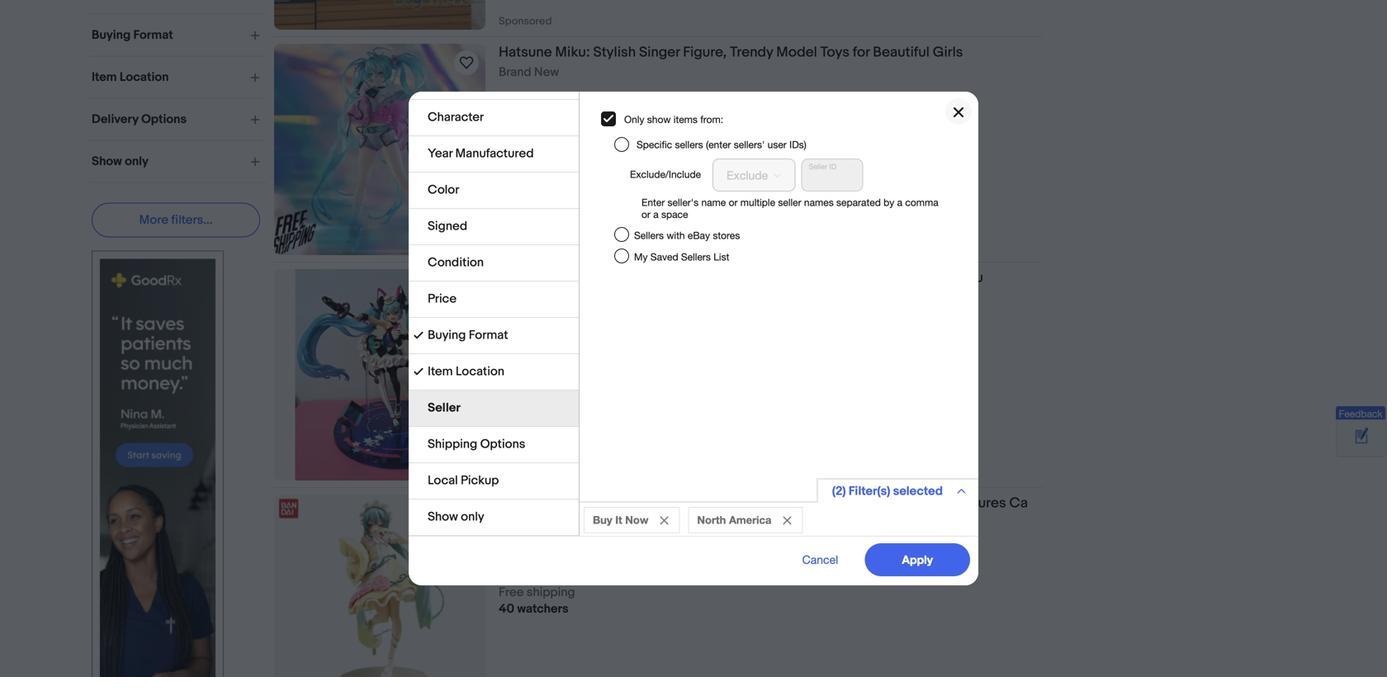 Task type: locate. For each thing, give the bounding box(es) containing it.
saved
[[651, 251, 679, 262]]

1 horizontal spatial now
[[626, 514, 649, 527]]

2 shipping from the top
[[527, 360, 576, 375]]

none text field inside dialog
[[802, 159, 864, 192]]

figure up remove filter - buying format - buy it now image
[[666, 495, 706, 512]]

only show items from:
[[625, 113, 724, 125]]

new for hatsune
[[499, 495, 528, 512]]

apply
[[902, 553, 933, 567]]

tab inside dialog
[[409, 64, 579, 100]]

tab list containing character
[[409, 0, 579, 536]]

0 vertical spatial it
[[522, 343, 530, 358]]

tab
[[409, 64, 579, 100]]

1 vertical spatial free
[[499, 360, 524, 375]]

peripheral
[[891, 495, 956, 512]]

buy inside dialog
[[593, 514, 613, 527]]

hatsune inside hatsune miku: stylish singer figure, trendy model toys for beautiful girls brand new
[[499, 44, 552, 61]]

1 vertical spatial shipping
[[527, 360, 576, 375]]

format
[[469, 328, 508, 343]]

brand
[[499, 65, 532, 80]]

0 horizontal spatial it
[[522, 343, 530, 358]]

mirai
[[878, 269, 909, 287]]

new left listing
[[499, 272, 522, 285]]

1 horizontal spatial (2)
[[833, 484, 846, 499]]

or right name
[[729, 197, 738, 208]]

one
[[525, 151, 547, 166]]

(2) filter(s) selected button
[[817, 478, 979, 503]]

america
[[729, 514, 772, 527]]

1 vertical spatial miku
[[587, 495, 618, 512]]

manufactured
[[456, 146, 534, 161]]

1 vertical spatial hatsune
[[626, 269, 680, 287]]

0 horizontal spatial (2)
[[791, 548, 805, 563]]

now for buy it now
[[626, 514, 649, 527]]

watchers right 40
[[517, 602, 569, 617]]

2 vertical spatial free
[[499, 585, 524, 600]]

1 shipping from the top
[[527, 134, 576, 149]]

condition
[[428, 255, 484, 270]]

0 vertical spatial miku
[[683, 269, 714, 287]]

it for buy it now free shipping
[[522, 343, 530, 358]]

1 vertical spatial now
[[626, 514, 649, 527]]

buying format
[[428, 328, 508, 343]]

0 vertical spatial (2)
[[833, 484, 846, 499]]

or down enter
[[642, 209, 651, 220]]

apply button
[[865, 544, 971, 577]]

1 horizontal spatial figure
[[780, 269, 820, 287]]

sellers up my
[[634, 229, 664, 241]]

watchers
[[509, 167, 561, 182], [517, 602, 569, 617]]

filter applied image inside 'item location' tab
[[414, 367, 424, 377]]

space
[[662, 209, 689, 220]]

hatsune miku: stylish singer figure, trendy model toys for beautiful girls brand new
[[499, 44, 964, 80]]

watchers inside free shipping last one 9 watchers
[[509, 167, 561, 182]]

0 horizontal spatial sellers
[[634, 229, 664, 241]]

9
[[499, 167, 507, 182]]

multiple
[[741, 197, 776, 208]]

a down enter
[[654, 209, 659, 220]]

0 vertical spatial buy
[[499, 343, 520, 358]]

free
[[499, 134, 524, 149], [499, 360, 524, 375], [499, 585, 524, 600]]

0 horizontal spatial or
[[642, 209, 651, 220]]

now
[[533, 343, 558, 358], [626, 514, 649, 527]]

new inside new listing vocaloid hatsune miku f:nex 1/7 figure magical mirai 2019 furyu
[[499, 272, 522, 285]]

2 filter applied image from the top
[[414, 367, 424, 377]]

buy for buy it now free shipping
[[499, 343, 520, 358]]

last
[[499, 151, 523, 166]]

list
[[714, 251, 730, 262]]

sellers
[[634, 229, 664, 241], [681, 251, 711, 262]]

name
[[702, 197, 726, 208]]

free down buying format tab
[[499, 360, 524, 375]]

shipping inside free shipping 40 watchers
[[527, 585, 576, 600]]

0 horizontal spatial now
[[533, 343, 558, 358]]

show only
[[428, 510, 485, 525]]

advertisement element
[[92, 251, 224, 677]]

(2) filter(s) selected
[[833, 484, 943, 499]]

3 shipping from the top
[[527, 585, 576, 600]]

names
[[805, 197, 834, 208]]

new right brand
[[534, 65, 559, 80]]

0 vertical spatial free
[[499, 134, 524, 149]]

$189.99
[[499, 320, 572, 345]]

shipping
[[527, 134, 576, 149], [527, 360, 576, 375], [527, 585, 576, 600]]

filter applied image inside buying format tab
[[414, 330, 424, 340]]

buy
[[499, 343, 520, 358], [593, 514, 613, 527]]

1 vertical spatial it
[[616, 514, 623, 527]]

figure right 1/7
[[780, 269, 820, 287]]

now inside buy it now free shipping
[[533, 343, 558, 358]]

1 horizontal spatial buy
[[593, 514, 613, 527]]

tab list inside dialog
[[409, 0, 579, 536]]

free inside free shipping last one 9 watchers
[[499, 134, 524, 149]]

free up 40
[[499, 585, 524, 600]]

north
[[698, 514, 726, 527]]

free inside buy it now free shipping
[[499, 360, 524, 375]]

(enter
[[706, 139, 731, 150]]

None text field
[[802, 159, 864, 192]]

filter applied image
[[414, 330, 424, 340], [414, 367, 424, 377]]

shipping for free shipping last one 9 watchers
[[527, 134, 576, 149]]

item location tab
[[409, 354, 579, 391]]

tab list
[[409, 0, 579, 536]]

buy down format
[[499, 343, 520, 358]]

(2) left the 100%
[[791, 548, 805, 563]]

a
[[898, 197, 903, 208], [654, 209, 659, 220]]

ids)
[[790, 139, 807, 150]]

2 vertical spatial shipping
[[527, 585, 576, 600]]

free up last
[[499, 134, 524, 149]]

0 vertical spatial filter applied image
[[414, 330, 424, 340]]

signed
[[428, 219, 468, 234]]

it inside buy it now free shipping
[[522, 343, 530, 358]]

dialog
[[0, 0, 1388, 677]]

1 filter applied image from the top
[[414, 330, 424, 340]]

0 vertical spatial now
[[533, 343, 558, 358]]

color
[[428, 183, 460, 197]]

1 vertical spatial buy
[[593, 514, 613, 527]]

shipping inside free shipping last one 9 watchers
[[527, 134, 576, 149]]

local
[[428, 473, 458, 488]]

filter applied image left buying
[[414, 330, 424, 340]]

new
[[534, 65, 559, 80], [499, 272, 522, 285], [499, 495, 528, 512]]

show
[[647, 113, 671, 125]]

1 horizontal spatial sellers
[[681, 251, 711, 262]]

watchers down the one
[[509, 167, 561, 182]]

only
[[625, 113, 645, 125]]

buy it now
[[593, 514, 649, 527]]

1 horizontal spatial it
[[616, 514, 623, 527]]

it inside dialog
[[616, 514, 623, 527]]

0 vertical spatial hatsune
[[499, 44, 552, 61]]

2 free from the top
[[499, 360, 524, 375]]

1 vertical spatial filter applied image
[[414, 367, 424, 377]]

items
[[674, 113, 698, 125]]

free for free shipping last one 9 watchers
[[499, 134, 524, 149]]

shipping inside buy it now free shipping
[[527, 360, 576, 375]]

(2) left 'filter(s)'
[[833, 484, 846, 499]]

by
[[884, 197, 895, 208]]

0 vertical spatial shipping
[[527, 134, 576, 149]]

0 vertical spatial sellers
[[634, 229, 664, 241]]

item location
[[428, 364, 505, 379]]

0 vertical spatial new
[[534, 65, 559, 80]]

more filters... button
[[92, 203, 260, 238]]

buy inside buy it now free shipping
[[499, 343, 520, 358]]

buy left remove filter - buying format - buy it now image
[[593, 514, 613, 527]]

miku up buy it now at the bottom left
[[587, 495, 618, 512]]

0 horizontal spatial figure
[[666, 495, 706, 512]]

miku
[[683, 269, 714, 287], [587, 495, 618, 512]]

sellers'
[[734, 139, 765, 150]]

1 vertical spatial watchers
[[517, 602, 569, 617]]

(2)
[[833, 484, 846, 499], [791, 548, 805, 563]]

2 vertical spatial new
[[499, 495, 528, 512]]

(2) inside dropdown button
[[833, 484, 846, 499]]

3 free from the top
[[499, 585, 524, 600]]

remove filter - item location - north america image
[[783, 517, 792, 525]]

ca
[[1010, 495, 1028, 512]]

filter applied image left item
[[414, 367, 424, 377]]

1 vertical spatial new
[[499, 272, 522, 285]]

a right by
[[898, 197, 903, 208]]

0 vertical spatial watchers
[[509, 167, 561, 182]]

sellers down ebay
[[681, 251, 711, 262]]

now inside dialog
[[626, 514, 649, 527]]

miku down my saved sellers list
[[683, 269, 714, 287]]

1 vertical spatial figure
[[666, 495, 706, 512]]

1 vertical spatial (2)
[[791, 548, 805, 563]]

girls
[[933, 44, 964, 61]]

price
[[428, 292, 457, 306]]

hatsune
[[499, 44, 552, 61], [626, 269, 680, 287], [531, 495, 584, 512]]

hatsune miku: stylish singer figure, trendy model toys for beautiful girls image
[[274, 44, 486, 255]]

mirror
[[742, 495, 780, 512]]

miku:
[[555, 44, 590, 61]]

trendy
[[730, 44, 774, 61]]

new down pickup
[[499, 495, 528, 512]]

local pickup
[[428, 473, 499, 488]]

shipping
[[428, 437, 478, 452]]

cancel
[[803, 553, 839, 567]]

watch vocaloid hatsune miku f:nex 1/7 figure magical mirai 2019 furyu image
[[457, 278, 477, 298]]

free inside free shipping 40 watchers
[[499, 585, 524, 600]]

1 free from the top
[[499, 134, 524, 149]]

0 horizontal spatial buy
[[499, 343, 520, 358]]



Task type: describe. For each thing, give the bounding box(es) containing it.
watch new hatsune miku anime figure fairy mirror sleeping beauty peripheral figures ca image
[[457, 504, 477, 524]]

separated
[[837, 197, 881, 208]]

user
[[768, 139, 787, 150]]

watch hatsune miku: stylish singer figure, trendy model toys for beautiful girls image
[[457, 53, 477, 73]]

f:nex
[[717, 269, 754, 287]]

aaaaachoice (2) 100%
[[717, 548, 838, 563]]

feedback
[[1339, 408, 1383, 420]]

new inside hatsune miku: stylish singer figure, trendy model toys for beautiful girls brand new
[[534, 65, 559, 80]]

vocaloid hatsune miku f:nex 1/7 figure magical mirai 2019 furyu heading
[[499, 269, 984, 287]]

selected
[[894, 484, 943, 499]]

furyu
[[944, 269, 984, 287]]

fairy
[[709, 495, 739, 512]]

seller
[[778, 197, 802, 208]]

year manufactured
[[428, 146, 534, 161]]

stores
[[713, 229, 740, 241]]

location
[[456, 364, 505, 379]]

pickup
[[461, 473, 499, 488]]

filter applied image for buying
[[414, 330, 424, 340]]

2 vertical spatial hatsune
[[531, 495, 584, 512]]

beautiful
[[873, 44, 930, 61]]

item
[[428, 364, 453, 379]]

1 vertical spatial sellers
[[681, 251, 711, 262]]

hatsune miku: stylish singer figure, trendy model toys for beautiful girls heading
[[499, 44, 964, 61]]

only
[[461, 510, 485, 525]]

0 horizontal spatial a
[[654, 209, 659, 220]]

specific
[[637, 139, 673, 150]]

100%
[[807, 548, 838, 563]]

new hatsune miku anime figure fairy mirror sleeping beauty peripheral figures ca heading
[[499, 495, 1028, 512]]

watchers inside free shipping 40 watchers
[[517, 602, 569, 617]]

new for listing
[[499, 272, 522, 285]]

character
[[428, 110, 484, 125]]

buying format tab
[[409, 318, 579, 354]]

north america
[[698, 514, 772, 527]]

my
[[634, 251, 648, 262]]

1/7
[[757, 269, 777, 287]]

free shipping 40 watchers
[[499, 585, 576, 617]]

singer
[[639, 44, 680, 61]]

cancel button
[[784, 544, 857, 577]]

my saved sellers list
[[634, 251, 730, 262]]

1 horizontal spatial or
[[729, 197, 738, 208]]

specific sellers (enter sellers' user ids)
[[637, 139, 807, 150]]

shipping for free shipping 40 watchers
[[527, 585, 576, 600]]

sleeping
[[783, 495, 840, 512]]

listing
[[524, 272, 563, 285]]

sellers with ebay stores
[[634, 229, 740, 241]]

figure inside new hatsune miku anime figure fairy mirror sleeping beauty peripheral figures ca link
[[666, 495, 706, 512]]

$36.98
[[499, 94, 566, 120]]

filter applied image for item
[[414, 367, 424, 377]]

shipping options
[[428, 437, 526, 452]]

seller
[[428, 401, 461, 416]]

free for free shipping 40 watchers
[[499, 585, 524, 600]]

more filters...
[[139, 213, 213, 228]]

0 vertical spatial figure
[[780, 269, 820, 287]]

buying
[[428, 328, 466, 343]]

magical
[[824, 269, 874, 287]]

aaaaachoice
[[717, 548, 788, 563]]

new hatsune miku anime figure fairy mirror sleeping beauty peripheral figures ca image
[[274, 495, 486, 677]]

figures
[[959, 495, 1007, 512]]

sellers
[[675, 139, 704, 150]]

dialog containing character
[[0, 0, 1388, 677]]

model
[[777, 44, 818, 61]]

now for buy it now free shipping
[[533, 343, 558, 358]]

official sega hatsune miku preciality ver. plush 12" nesoberi doll usa seller image
[[274, 0, 486, 30]]

0 horizontal spatial miku
[[587, 495, 618, 512]]

figure,
[[683, 44, 727, 61]]

filters...
[[171, 213, 213, 228]]

options
[[480, 437, 526, 452]]

vocaloid hatsune miku f:nex 1/7 figure magical mirai 2019 furyu image
[[295, 269, 465, 481]]

for
[[853, 44, 870, 61]]

it for buy it now
[[616, 514, 623, 527]]

new hatsune miku anime figure fairy mirror sleeping beauty peripheral figures ca link
[[499, 495, 1043, 516]]

exclude/include
[[630, 169, 701, 180]]

buy for buy it now
[[593, 514, 613, 527]]

enter seller's name or multiple seller names separated by a comma or a space
[[642, 197, 939, 220]]

1 horizontal spatial a
[[898, 197, 903, 208]]

2019
[[912, 269, 941, 287]]

enter
[[642, 197, 665, 208]]

seller's
[[668, 197, 699, 208]]

stylish
[[594, 44, 636, 61]]

with
[[667, 229, 685, 241]]

buy it now free shipping
[[499, 343, 576, 375]]

new hatsune miku anime figure fairy mirror sleeping beauty peripheral figures ca
[[499, 495, 1028, 512]]

beauty
[[844, 495, 888, 512]]

from:
[[701, 113, 724, 125]]

filter(s)
[[849, 484, 891, 499]]

vocaloid
[[566, 269, 623, 287]]

1 horizontal spatial miku
[[683, 269, 714, 287]]

remove filter - buying format - buy it now image
[[660, 517, 669, 525]]

year
[[428, 146, 453, 161]]

ebay
[[688, 229, 710, 241]]

comma
[[906, 197, 939, 208]]

anime
[[621, 495, 662, 512]]



Task type: vqa. For each thing, say whether or not it's contained in the screenshot.
AUCTION- at top left
no



